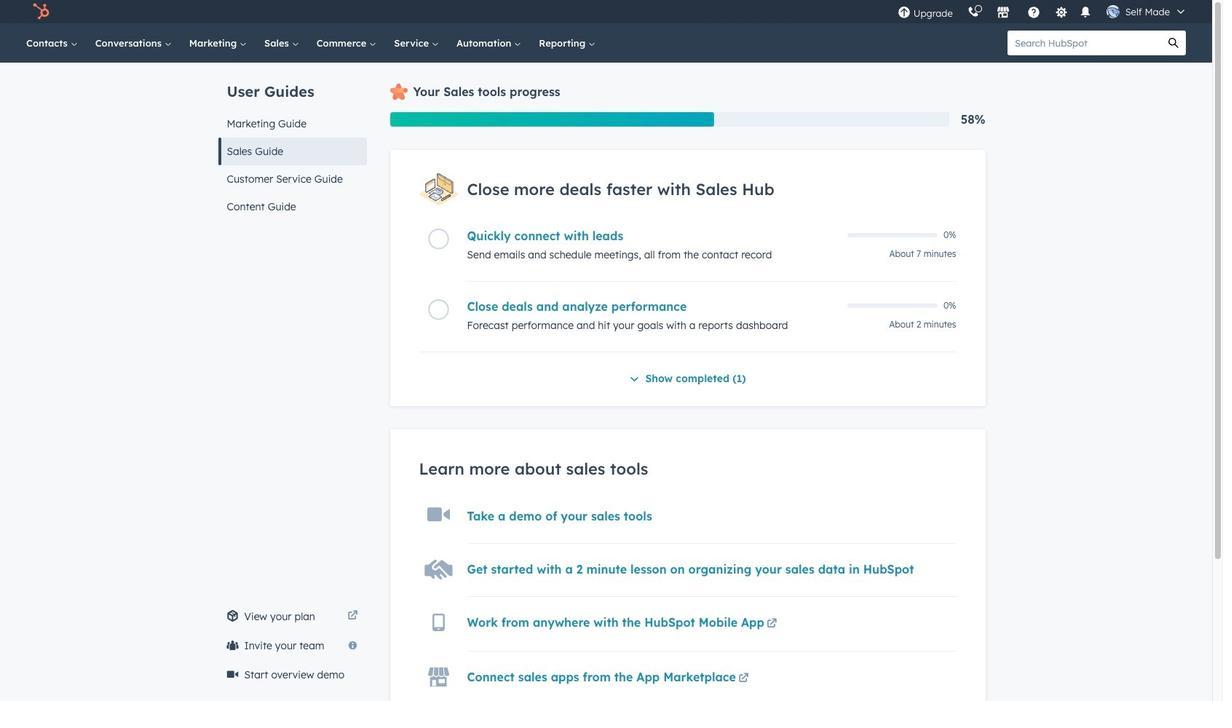 Task type: vqa. For each thing, say whether or not it's contained in the screenshot.
Ruby Anderson icon
yes



Task type: locate. For each thing, give the bounding box(es) containing it.
progress bar
[[390, 112, 714, 127]]

menu
[[890, 0, 1195, 23]]

marketplaces image
[[997, 7, 1010, 20]]

link opens in a new window image
[[348, 608, 358, 626], [348, 611, 358, 622], [767, 619, 777, 630], [739, 671, 749, 688], [739, 674, 749, 684]]



Task type: describe. For each thing, give the bounding box(es) containing it.
ruby anderson image
[[1107, 5, 1120, 18]]

user guides element
[[218, 63, 367, 221]]

link opens in a new window image
[[767, 616, 777, 633]]

Search HubSpot search field
[[1008, 31, 1162, 55]]



